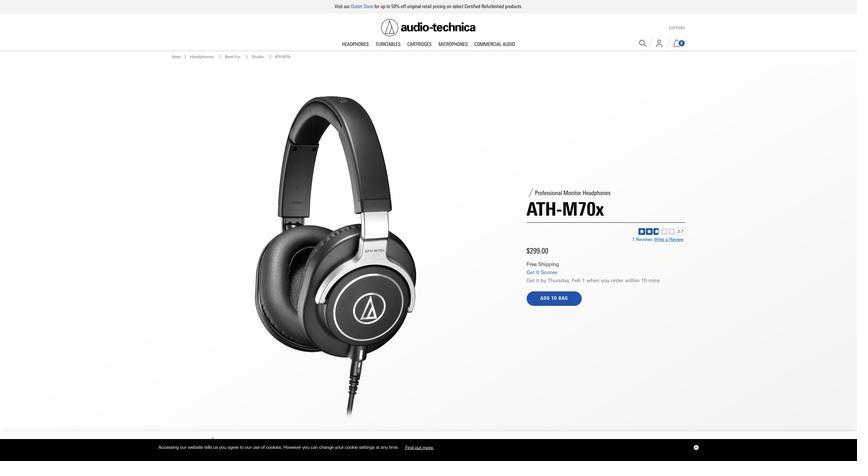 Task type: locate. For each thing, give the bounding box(es) containing it.
1 vertical spatial ath-m70x
[[527, 198, 604, 220]]

off
[[401, 3, 406, 9]]

ath-
[[275, 54, 282, 59], [527, 198, 563, 220], [172, 441, 184, 448]]

to right agree
[[240, 445, 244, 450]]

7
[[633, 237, 635, 242]]

free
[[527, 261, 537, 267]]

best for
[[225, 54, 241, 59]]

cross image
[[695, 446, 698, 449]]

best for link
[[225, 54, 241, 60]]

0 horizontal spatial reviews
[[332, 442, 350, 448]]

2 horizontal spatial you
[[602, 278, 610, 283]]

0 horizontal spatial divider line image
[[527, 189, 535, 197]]

sooner
[[541, 269, 558, 275]]

order
[[612, 278, 624, 283]]

2 vertical spatial ath-m70x
[[172, 441, 198, 448]]

you left can
[[302, 445, 310, 450]]

3 breadcrumbs image from the left
[[245, 55, 249, 59]]

professional monitor headphones
[[535, 189, 611, 197]]

divider line image
[[649, 39, 653, 48], [204, 438, 217, 451]]

1 vertical spatial ath-
[[527, 198, 563, 220]]

it
[[537, 278, 540, 283]]

1 vertical spatial divider line image
[[527, 189, 535, 197]]

0 horizontal spatial ath-m70x
[[172, 441, 198, 448]]

get
[[527, 269, 535, 275], [527, 278, 535, 283]]

our right visit
[[344, 3, 350, 9]]

1 horizontal spatial m70x
[[282, 54, 291, 59]]

0 horizontal spatial headphones link
[[190, 54, 214, 60]]

turntables
[[376, 41, 401, 47]]

our left use
[[245, 445, 252, 450]]

1 horizontal spatial headphones
[[342, 41, 369, 47]]

it
[[537, 269, 540, 275]]

headphones left turntables
[[342, 41, 369, 47]]

2 horizontal spatial breadcrumbs image
[[245, 55, 249, 59]]

1 vertical spatial reviews
[[332, 442, 350, 448]]

our
[[344, 3, 350, 9], [180, 445, 187, 450], [245, 445, 252, 450]]

ath-m70x left tells
[[172, 441, 198, 448]]

can
[[311, 445, 318, 450]]

1 horizontal spatial to
[[387, 3, 391, 9]]

2.7
[[678, 229, 684, 234]]

our left website
[[180, 445, 187, 450]]

review
[[670, 237, 684, 242]]

ath-m70x right breadcrumbs image
[[275, 54, 291, 59]]

0 horizontal spatial headphones
[[190, 54, 214, 59]]

breadcrumbs image left best
[[218, 55, 222, 59]]

0 vertical spatial m70x
[[282, 54, 291, 59]]

m70x down professional monitor headphones
[[563, 198, 604, 220]]

however
[[284, 445, 301, 450]]

1 horizontal spatial divider line image
[[649, 39, 653, 48]]

tells
[[204, 445, 212, 450]]

our for visit
[[344, 3, 350, 9]]

2 vertical spatial m70x
[[184, 441, 198, 448]]

you left order
[[602, 278, 610, 283]]

2 breadcrumbs image from the left
[[218, 55, 222, 59]]

0 vertical spatial get
[[527, 269, 535, 275]]

ath-m70x
[[275, 54, 291, 59], [527, 198, 604, 220], [172, 441, 198, 448]]

headphones right monitor on the right of the page
[[583, 189, 611, 197]]

ath- down the professional
[[527, 198, 563, 220]]

within
[[626, 278, 640, 283]]

audio
[[503, 41, 516, 47]]

1 horizontal spatial breadcrumbs image
[[218, 55, 222, 59]]

settings
[[359, 445, 375, 450]]

0 horizontal spatial m70x
[[184, 441, 198, 448]]

to
[[387, 3, 391, 9], [240, 445, 244, 450]]

ath- right breadcrumbs image
[[275, 54, 282, 59]]

0 vertical spatial reviews
[[636, 237, 653, 242]]

products.
[[505, 3, 523, 9]]

m70x left tells
[[184, 441, 198, 448]]

headphones inside "link"
[[342, 41, 369, 47]]

headphones link right home link
[[190, 54, 214, 60]]

support
[[669, 26, 686, 31]]

of
[[261, 445, 265, 450]]

divider line image right website
[[204, 438, 217, 451]]

breadcrumbs image right home link
[[183, 55, 187, 59]]

1 vertical spatial headphones
[[190, 54, 214, 59]]

50%-
[[392, 3, 401, 9]]

0
[[681, 41, 683, 46]]

breadcrumbs image for best for
[[218, 55, 222, 59]]

1 horizontal spatial headphones link
[[339, 41, 372, 48]]

any
[[381, 445, 388, 450]]

our for accessing
[[180, 445, 187, 450]]

home link
[[172, 54, 181, 60]]

0 horizontal spatial you
[[219, 445, 226, 450]]

change
[[319, 445, 334, 450]]

for
[[375, 3, 380, 9]]

breadcrumbs image right for on the top
[[245, 55, 249, 59]]

breadcrumbs image for studio
[[245, 55, 249, 59]]

you right the us
[[219, 445, 226, 450]]

you
[[602, 278, 610, 283], [219, 445, 226, 450], [302, 445, 310, 450]]

1 horizontal spatial ath-
[[275, 54, 282, 59]]

1 breadcrumbs image from the left
[[183, 55, 187, 59]]

to right up
[[387, 3, 391, 9]]

7 reviews link
[[633, 237, 653, 242]]

headphones link left turntables
[[339, 41, 372, 48]]

find
[[405, 445, 414, 450]]

0 horizontal spatial breadcrumbs image
[[183, 55, 187, 59]]

0 horizontal spatial our
[[180, 445, 187, 450]]

0 vertical spatial headphones link
[[339, 41, 372, 48]]

m70x right breadcrumbs image
[[282, 54, 291, 59]]

0 link
[[673, 40, 686, 47]]

m70x
[[282, 54, 291, 59], [563, 198, 604, 220], [184, 441, 198, 448]]

None submit
[[527, 291, 582, 306]]

studio
[[252, 54, 264, 59]]

0 vertical spatial ath-
[[275, 54, 282, 59]]

reviews right 7
[[636, 237, 653, 242]]

1 horizontal spatial divider line image
[[667, 39, 671, 48]]

shipping
[[539, 261, 560, 267]]

ath- left website
[[172, 441, 184, 448]]

reviews
[[636, 237, 653, 242], [332, 442, 350, 448]]

0 vertical spatial ath-m70x
[[275, 54, 291, 59]]

1 vertical spatial to
[[240, 445, 244, 450]]

for
[[235, 54, 241, 59]]

2 horizontal spatial headphones
[[583, 189, 611, 197]]

divider line image right magnifying glass image at the top right of page
[[649, 39, 653, 48]]

divider line image
[[667, 39, 671, 48], [527, 189, 535, 197]]

reviews left settings
[[332, 442, 350, 448]]

turntables link
[[372, 41, 404, 48]]

15
[[642, 278, 648, 283]]

1 horizontal spatial reviews
[[636, 237, 653, 242]]

headphones
[[342, 41, 369, 47], [190, 54, 214, 59], [583, 189, 611, 197]]

cookies.
[[266, 445, 282, 450]]

0 horizontal spatial to
[[240, 445, 244, 450]]

0 vertical spatial headphones
[[342, 41, 369, 47]]

headphones right home
[[190, 54, 214, 59]]

free shipping get it sooner get it by thursday, feb 1 when you order within 15 mins
[[527, 261, 660, 283]]

breadcrumbs image
[[183, 55, 187, 59], [218, 55, 222, 59], [245, 55, 249, 59]]

1 vertical spatial get
[[527, 278, 535, 283]]

2 horizontal spatial our
[[344, 3, 350, 9]]

breadcrumbs image for headphones
[[183, 55, 187, 59]]

1 horizontal spatial ath-m70x
[[275, 54, 291, 59]]

2 vertical spatial ath-
[[172, 441, 184, 448]]

0 horizontal spatial ath-
[[172, 441, 184, 448]]

1 get from the top
[[527, 269, 535, 275]]

2 horizontal spatial m70x
[[563, 198, 604, 220]]

ath-m70x down monitor on the right of the page
[[527, 198, 604, 220]]

by
[[541, 278, 547, 283]]

headphones link
[[339, 41, 372, 48], [190, 54, 214, 60]]

1 vertical spatial divider line image
[[204, 438, 217, 451]]



Task type: vqa. For each thing, say whether or not it's contained in the screenshot.
However
yes



Task type: describe. For each thing, give the bounding box(es) containing it.
write a review link
[[655, 237, 684, 242]]

on
[[447, 3, 452, 9]]

breadcrumbs image
[[268, 55, 273, 59]]

1
[[583, 278, 585, 283]]

at
[[376, 445, 380, 450]]

specifications
[[296, 442, 327, 448]]

accessing
[[158, 445, 179, 450]]

2 horizontal spatial ath-
[[527, 198, 563, 220]]

find out more.
[[405, 445, 434, 450]]

outlet
[[351, 3, 363, 9]]

basket image
[[673, 40, 681, 47]]

us
[[213, 445, 218, 450]]

when
[[587, 278, 600, 283]]

2 get from the top
[[527, 278, 535, 283]]

features
[[271, 442, 290, 448]]

home
[[172, 54, 181, 59]]

find out more. link
[[400, 442, 439, 453]]

more.
[[423, 445, 434, 450]]

cartridges
[[408, 41, 432, 47]]

a
[[666, 237, 669, 242]]

magnifying glass image
[[640, 40, 647, 47]]

overview
[[222, 442, 243, 448]]

2 horizontal spatial ath-m70x
[[527, 198, 604, 220]]

you inside free shipping get it sooner get it by thursday, feb 1 when you order within 15 mins
[[602, 278, 610, 283]]

up
[[381, 3, 386, 9]]

feb
[[572, 278, 581, 283]]

0 vertical spatial divider line image
[[649, 39, 653, 48]]

0 vertical spatial to
[[387, 3, 391, 9]]

out
[[415, 445, 422, 450]]

pricing
[[433, 3, 446, 9]]

support link
[[669, 26, 686, 31]]

get it sooner link
[[527, 269, 558, 275]]

refurbished
[[482, 3, 504, 9]]

cookie
[[345, 445, 358, 450]]

commercial audio link
[[471, 41, 519, 48]]

monitor
[[564, 189, 582, 197]]

store
[[364, 3, 374, 9]]

rated 2.7 out of 5 stars image
[[639, 228, 686, 235]]

write
[[655, 237, 665, 242]]

1 vertical spatial headphones link
[[190, 54, 214, 60]]

store logo image
[[382, 19, 476, 36]]

accessing our website tells us you agree to our use of cookies. however you can change your cookie settings at any time.
[[158, 445, 400, 450]]

1 vertical spatial m70x
[[563, 198, 604, 220]]

gallery
[[249, 442, 266, 448]]

0 vertical spatial divider line image
[[667, 39, 671, 48]]

7 reviews write a review
[[633, 237, 684, 242]]

time.
[[389, 445, 399, 450]]

select
[[453, 3, 464, 9]]

$299.00
[[527, 246, 549, 256]]

outlet store link
[[351, 3, 374, 9]]

2 vertical spatial headphones
[[583, 189, 611, 197]]

retail
[[423, 3, 432, 9]]

best
[[225, 54, 233, 59]]

thursday,
[[548, 278, 571, 283]]

agree
[[228, 445, 239, 450]]

0 horizontal spatial divider line image
[[204, 438, 217, 451]]

1 horizontal spatial our
[[245, 445, 252, 450]]

microphones link
[[435, 41, 471, 48]]

microphones
[[439, 41, 468, 47]]

certified
[[465, 3, 481, 9]]

cartridges link
[[404, 41, 435, 48]]

professional
[[535, 189, 563, 197]]

commercial audio
[[475, 41, 516, 47]]

visit
[[335, 3, 343, 9]]

original
[[407, 3, 421, 9]]

ath m70x image
[[158, 63, 513, 432]]

visit our outlet store for up to 50%-off original retail pricing on select certified refurbished products.
[[335, 3, 523, 9]]

1 horizontal spatial you
[[302, 445, 310, 450]]

website
[[188, 445, 203, 450]]

use
[[253, 445, 260, 450]]

mins
[[649, 278, 660, 283]]

studio link
[[252, 54, 264, 60]]

your
[[335, 445, 344, 450]]

commercial
[[475, 41, 502, 47]]

headphones for the topmost the headphones "link"
[[342, 41, 369, 47]]

headphones for the bottommost the headphones "link"
[[190, 54, 214, 59]]



